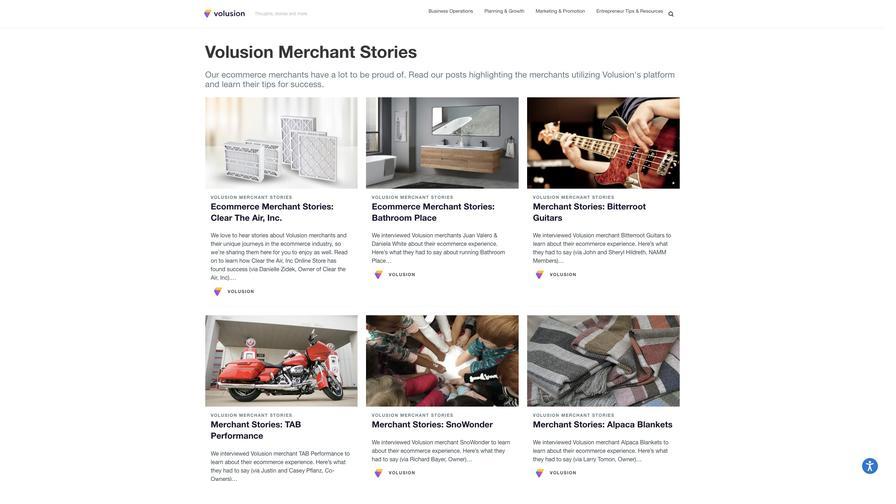 Task type: vqa. For each thing, say whether or not it's contained in the screenshot.
Features
no



Task type: locate. For each thing, give the bounding box(es) containing it.
& left growth
[[504, 8, 507, 14]]

running
[[460, 250, 479, 256]]

volusion link for ecommerce merchant stories: clear the air, inc.
[[211, 285, 254, 299]]

volusion inside volusion merchant stories merchant stories: alpaca blankets
[[533, 414, 560, 419]]

operations
[[449, 8, 473, 14]]

(via left richard
[[400, 457, 408, 463]]

1 vertical spatial for
[[273, 250, 280, 256]]

0 vertical spatial tab
[[285, 420, 301, 430]]

0 horizontal spatial read
[[334, 250, 348, 256]]

stories inside volusion merchant stories merchant stories: tab performance
[[270, 414, 292, 419]]

merchant up sheryl on the right of page
[[596, 233, 620, 239]]

what inside 'we interviewed volusion merchant tab performance to learn about their ecommerce experience. here's what they had to say (via justin and casey pflanz, co- owners)…'
[[333, 460, 346, 466]]

owner)… right tomon,
[[618, 457, 642, 463]]

they for merchant stories: bitterroot guitars
[[533, 250, 544, 256]]

say for merchant stories: bitterroot guitars
[[563, 250, 572, 256]]

0 horizontal spatial owner)…
[[448, 457, 472, 463]]

here
[[261, 250, 272, 256]]

(via for merchant stories: bitterroot guitars
[[573, 250, 582, 256]]

stories: for merchant stories: tab performance
[[252, 420, 283, 430]]

stories inside volusion merchant stories merchant stories: bitterroot guitars
[[592, 195, 615, 200]]

1 horizontal spatial air,
[[252, 213, 265, 223]]

read
[[409, 69, 429, 79], [334, 250, 348, 256]]

ecommerce for clear
[[211, 202, 259, 212]]

they inside we interviewed volusion merchant bitterroot guitars to learn about their ecommerce experience. here's what they had to say (via john and sheryl hildreth, namm members)…
[[533, 250, 544, 256]]

had
[[416, 250, 425, 256], [545, 250, 555, 256], [372, 457, 381, 463], [545, 457, 555, 463], [223, 468, 233, 474]]

richard
[[410, 457, 429, 463]]

volusion
[[205, 41, 274, 61], [211, 195, 237, 200], [372, 195, 398, 200], [533, 195, 560, 200], [286, 233, 307, 239], [412, 233, 433, 239], [573, 233, 594, 239], [389, 272, 415, 278], [550, 272, 577, 278], [228, 289, 254, 295], [211, 414, 237, 419], [372, 414, 398, 419], [533, 414, 560, 419], [412, 440, 433, 446], [573, 440, 594, 446], [251, 451, 272, 457], [389, 471, 415, 476], [550, 471, 577, 476]]

0 vertical spatial read
[[409, 69, 429, 79]]

we inside we love to hear stories about volusion merchants and their unique journeys in the ecommerce industry, so we're sharing them here for you to enjoy as well. read on to learn how clear the air, inc online store has found success (via danielle zidek, owner of clear the air, inc).…
[[211, 233, 219, 239]]

clear
[[211, 213, 232, 223], [252, 258, 265, 264], [323, 266, 336, 273]]

0 vertical spatial clear
[[211, 213, 232, 223]]

to
[[350, 69, 358, 79], [232, 233, 237, 239], [666, 233, 671, 239], [292, 250, 297, 256], [427, 250, 432, 256], [556, 250, 561, 256], [219, 258, 224, 264], [491, 440, 496, 446], [664, 440, 669, 446], [345, 451, 350, 457], [383, 457, 388, 463], [556, 457, 561, 463], [234, 468, 239, 474]]

owner)…
[[448, 457, 472, 463], [618, 457, 642, 463]]

alpaca
[[607, 420, 635, 430], [621, 440, 639, 446]]

air, down found at the left bottom of page
[[211, 275, 219, 281]]

of.
[[396, 69, 406, 79]]

1 horizontal spatial performance
[[311, 451, 343, 457]]

clear down has
[[323, 266, 336, 273]]

1 horizontal spatial guitars
[[646, 233, 665, 239]]

volusion link for merchant stories: alpaca blankets
[[533, 467, 577, 481]]

interviewed inside we interviewed volusion merchant alpaca blankets to learn about their ecommerce experience. here's what they had to say (via larry tomon, owner)…
[[543, 440, 571, 446]]

air,
[[252, 213, 265, 223], [276, 258, 284, 264], [211, 275, 219, 281]]

they inside 'we interviewed volusion merchant tab performance to learn about their ecommerce experience. here's what they had to say (via justin and casey pflanz, co- owners)…'
[[211, 468, 222, 474]]

1 horizontal spatial ecommerce
[[372, 202, 421, 212]]

danielle
[[259, 266, 279, 273]]

2 owner)… from the left
[[618, 457, 642, 463]]

and
[[289, 11, 296, 16], [205, 79, 219, 89], [337, 233, 347, 239], [598, 250, 607, 256], [278, 468, 287, 474]]

about inside we interviewed volusion merchant alpaca blankets to learn about their ecommerce experience. here's what they had to say (via larry tomon, owner)…
[[547, 448, 562, 455]]

read right of.
[[409, 69, 429, 79]]

success.
[[291, 79, 324, 89]]

0 vertical spatial performance
[[211, 432, 263, 441]]

what for merchant stories: bitterroot guitars
[[656, 241, 668, 247]]

1 horizontal spatial clear
[[252, 258, 265, 264]]

here's inside 'we interviewed volusion merchant tab performance to learn about their ecommerce experience. here's what they had to say (via justin and casey pflanz, co- owners)…'
[[316, 460, 332, 466]]

merchant inside we interviewed volusion merchant alpaca blankets to learn about their ecommerce experience. here's what they had to say (via larry tomon, owner)…
[[596, 440, 620, 446]]

air, inside "volusion merchant stories ecommerce merchant stories: clear the air, inc."
[[252, 213, 265, 223]]

we for merchant stories: bitterroot guitars
[[533, 233, 541, 239]]

experience. inside we interviewed volusion merchant snowonder to learn about their ecommerce experience. here's what they had to say (via richard bayer, owner)…
[[432, 448, 461, 455]]

ecommerce up larry
[[576, 448, 606, 455]]

highlighting
[[469, 69, 513, 79]]

their inside we love to hear stories about volusion merchants and their unique journeys in the ecommerce industry, so we're sharing them here for you to enjoy as well. read on to learn how clear the air, inc online store has found success (via danielle zidek, owner of clear the air, inc).…
[[211, 241, 222, 247]]

volusion's
[[603, 69, 641, 79]]

0 vertical spatial for
[[278, 79, 288, 89]]

we
[[211, 233, 219, 239], [372, 233, 380, 239], [533, 233, 541, 239], [372, 440, 380, 446], [533, 440, 541, 446], [211, 451, 219, 457]]

stories inside we love to hear stories about volusion merchants and their unique journeys in the ecommerce industry, so we're sharing them here for you to enjoy as well. read on to learn how clear the air, inc online store has found success (via danielle zidek, owner of clear the air, inc).…
[[251, 233, 268, 239]]

about inside we interviewed volusion merchant snowonder to learn about their ecommerce experience. here's what they had to say (via richard bayer, owner)…
[[372, 448, 386, 455]]

ecommerce up the place on the top left of the page
[[372, 202, 421, 212]]

performance inside volusion merchant stories merchant stories: tab performance
[[211, 432, 263, 441]]

well.
[[321, 250, 333, 256]]

interviewed inside 'we interviewed volusion merchant tab performance to learn about their ecommerce experience. here's what they had to say (via justin and casey pflanz, co- owners)…'
[[220, 451, 249, 457]]

interviewed inside we interviewed volusion merchants juan valero & daniela white about their ecommerce experience. here's what they had to say about running bathroom place…
[[381, 233, 410, 239]]

guitars
[[533, 213, 562, 223], [646, 233, 665, 239]]

what for merchant stories: alpaca blankets
[[656, 448, 668, 455]]

1 owner)… from the left
[[448, 457, 472, 463]]

white
[[392, 241, 407, 247]]

merchant
[[596, 233, 620, 239], [435, 440, 458, 446], [596, 440, 620, 446], [274, 451, 297, 457]]

1 vertical spatial tab
[[299, 451, 309, 457]]

merchant up casey
[[274, 451, 297, 457]]

we inside 'we interviewed volusion merchant tab performance to learn about their ecommerce experience. here's what they had to say (via justin and casey pflanz, co- owners)…'
[[211, 451, 219, 457]]

1 horizontal spatial owner)…
[[618, 457, 642, 463]]

0 horizontal spatial ecommerce
[[211, 202, 259, 212]]

stories inside volusion merchant stories merchant stories: alpaca blankets
[[592, 414, 615, 419]]

merchant for alpaca
[[596, 440, 620, 446]]

stories: inside volusion merchant stories ecommerce merchant stories: bathroom place
[[464, 202, 495, 212]]

here's
[[638, 241, 654, 247], [372, 250, 388, 256], [463, 448, 479, 455], [638, 448, 654, 455], [316, 460, 332, 466]]

1 vertical spatial performance
[[311, 451, 343, 457]]

stories up journeys
[[251, 233, 268, 239]]

(via left "justin"
[[251, 468, 260, 474]]

learn inside our ecommerce merchants have a lot to be proud of. read our posts highlighting the merchants utilizing volusion's platform and learn their tips for success.
[[222, 79, 240, 89]]

merchant inside we interviewed volusion merchant snowonder to learn about their ecommerce experience. here's what they had to say (via richard bayer, owner)…
[[435, 440, 458, 446]]

be
[[360, 69, 369, 79]]

experience. inside we interviewed volusion merchant bitterroot guitars to learn about their ecommerce experience. here's what they had to say (via john and sheryl hildreth, namm members)…
[[607, 241, 637, 247]]

on
[[211, 258, 217, 264]]

had inside 'we interviewed volusion merchant tab performance to learn about their ecommerce experience. here's what they had to say (via justin and casey pflanz, co- owners)…'
[[223, 468, 233, 474]]

growth
[[509, 8, 524, 14]]

ecommerce up hear
[[211, 202, 259, 212]]

(via inside we interviewed volusion merchant bitterroot guitars to learn about their ecommerce experience. here's what they had to say (via john and sheryl hildreth, namm members)…
[[573, 250, 582, 256]]

here's for merchant stories: tab performance
[[316, 460, 332, 466]]

say inside 'we interviewed volusion merchant tab performance to learn about their ecommerce experience. here's what they had to say (via justin and casey pflanz, co- owners)…'
[[241, 468, 250, 474]]

bitterroot inside we interviewed volusion merchant bitterroot guitars to learn about their ecommerce experience. here's what they had to say (via john and sheryl hildreth, namm members)…
[[621, 233, 645, 239]]

experience. inside 'we interviewed volusion merchant tab performance to learn about their ecommerce experience. here's what they had to say (via justin and casey pflanz, co- owners)…'
[[285, 460, 314, 466]]

for inside our ecommerce merchants have a lot to be proud of. read our posts highlighting the merchants utilizing volusion's platform and learn their tips for success.
[[278, 79, 288, 89]]

say left "running"
[[433, 250, 442, 256]]

learn inside we interviewed volusion merchant bitterroot guitars to learn about their ecommerce experience. here's what they had to say (via john and sheryl hildreth, namm members)…
[[533, 241, 545, 247]]

volusion inside we love to hear stories about volusion merchants and their unique journeys in the ecommerce industry, so we're sharing them here for you to enjoy as well. read on to learn how clear the air, inc online store has found success (via danielle zidek, owner of clear the air, inc).…
[[286, 233, 307, 239]]

(via left larry
[[573, 457, 582, 463]]

we for merchant stories: alpaca blankets
[[533, 440, 541, 446]]

interviewed inside we interviewed volusion merchant snowonder to learn about their ecommerce experience. here's what they had to say (via richard bayer, owner)…
[[381, 440, 410, 446]]

about
[[270, 233, 284, 239], [408, 241, 423, 247], [547, 241, 562, 247], [444, 250, 458, 256], [372, 448, 386, 455], [547, 448, 562, 455], [225, 460, 239, 466]]

1 horizontal spatial read
[[409, 69, 429, 79]]

1 horizontal spatial bathroom
[[480, 250, 505, 256]]

1 horizontal spatial stories
[[275, 11, 288, 16]]

0 vertical spatial bathroom
[[372, 213, 412, 223]]

merchants inside we interviewed volusion merchants juan valero & daniela white about their ecommerce experience. here's what they had to say about running bathroom place…
[[435, 233, 461, 239]]

&
[[504, 8, 507, 14], [559, 8, 562, 14], [636, 8, 639, 14], [494, 233, 497, 239]]

say inside we interviewed volusion merchant alpaca blankets to learn about their ecommerce experience. here's what they had to say (via larry tomon, owner)…
[[563, 457, 572, 463]]

say left "justin"
[[241, 468, 250, 474]]

open accessibe: accessibility options, statement and help image
[[866, 462, 874, 472]]

1 vertical spatial clear
[[252, 258, 265, 264]]

& right the marketing
[[559, 8, 562, 14]]

merchant stories: bitterroot guitars image
[[527, 97, 680, 189]]

about inside 'we interviewed volusion merchant tab performance to learn about their ecommerce experience. here's what they had to say (via justin and casey pflanz, co- owners)…'
[[225, 460, 239, 466]]

volusion merchant stories merchant stories: tab performance
[[211, 414, 301, 441]]

1 vertical spatial stories
[[251, 233, 268, 239]]

say left larry
[[563, 457, 572, 463]]

here's inside we interviewed volusion merchant snowonder to learn about their ecommerce experience. here's what they had to say (via richard bayer, owner)…
[[463, 448, 479, 455]]

volusion link for ecommerce merchant stories: bathroom place
[[372, 268, 415, 282]]

bathroom
[[372, 213, 412, 223], [480, 250, 505, 256]]

0 vertical spatial guitars
[[533, 213, 562, 223]]

1 vertical spatial blankets
[[640, 440, 662, 446]]

air, left inc
[[276, 258, 284, 264]]

0 vertical spatial blankets
[[637, 420, 673, 430]]

experience. up casey
[[285, 460, 314, 466]]

merchant stories: snowonder image
[[366, 316, 519, 408]]

stories for volusion merchant stories merchant stories: alpaca blankets
[[592, 414, 615, 419]]

their inside we interviewed volusion merchant bitterroot guitars to learn about their ecommerce experience. here's what they had to say (via john and sheryl hildreth, namm members)…
[[563, 241, 574, 247]]

0 vertical spatial stories
[[275, 11, 288, 16]]

(via
[[573, 250, 582, 256], [249, 266, 258, 273], [400, 457, 408, 463], [573, 457, 582, 463], [251, 468, 260, 474]]

ecommerce merchant stories: bathroom place image
[[366, 97, 519, 189]]

(via left "john"
[[573, 250, 582, 256]]

ecommerce down juan
[[437, 241, 467, 247]]

alpaca up we interviewed volusion merchant alpaca blankets to learn about their ecommerce experience. here's what they had to say (via larry tomon, owner)…
[[607, 420, 635, 430]]

for right tips on the left
[[278, 79, 288, 89]]

ecommerce up "justin"
[[254, 460, 283, 466]]

stories for volusion merchant stories merchant stories: tab performance
[[270, 414, 292, 419]]

& right valero
[[494, 233, 497, 239]]

we for merchant stories: snowonder
[[372, 440, 380, 446]]

merchant up the bayer, at the bottom
[[435, 440, 458, 446]]

& right tips
[[636, 8, 639, 14]]

stories
[[275, 11, 288, 16], [251, 233, 268, 239]]

ecommerce up richard
[[401, 448, 431, 455]]

bathroom down valero
[[480, 250, 505, 256]]

2 vertical spatial air,
[[211, 275, 219, 281]]

as
[[314, 250, 320, 256]]

ecommerce right our
[[221, 69, 266, 79]]

alpaca inside we interviewed volusion merchant alpaca blankets to learn about their ecommerce experience. here's what they had to say (via larry tomon, owner)…
[[621, 440, 639, 446]]

learn
[[222, 79, 240, 89], [533, 241, 545, 247], [225, 258, 238, 264], [498, 440, 510, 446], [533, 448, 545, 455], [211, 460, 223, 466]]

enjoy
[[299, 250, 312, 256]]

had inside we interviewed volusion merchants juan valero & daniela white about their ecommerce experience. here's what they had to say about running bathroom place…
[[416, 250, 425, 256]]

stories: for merchant stories: snowonder
[[413, 420, 444, 430]]

valero
[[477, 233, 492, 239]]

interviewed for merchant stories: tab performance
[[220, 451, 249, 457]]

0 horizontal spatial bathroom
[[372, 213, 412, 223]]

stories
[[360, 41, 417, 61], [270, 195, 292, 200], [431, 195, 453, 200], [592, 195, 615, 200], [270, 414, 292, 419], [431, 414, 453, 419], [592, 414, 615, 419]]

blankets inside volusion merchant stories merchant stories: alpaca blankets
[[637, 420, 673, 430]]

1 vertical spatial guitars
[[646, 233, 665, 239]]

had for merchant stories: alpaca blankets
[[545, 457, 555, 463]]

stories for volusion merchant stories ecommerce merchant stories: clear the air, inc.
[[270, 195, 292, 200]]

we inside we interviewed volusion merchant alpaca blankets to learn about their ecommerce experience. here's what they had to say (via larry tomon, owner)…
[[533, 440, 541, 446]]

ecommerce up "john"
[[576, 241, 606, 247]]

promotion
[[563, 8, 585, 14]]

experience.
[[468, 241, 498, 247], [607, 241, 637, 247], [432, 448, 461, 455], [607, 448, 637, 455], [285, 460, 314, 466]]

stories inside volusion merchant stories ecommerce merchant stories: bathroom place
[[431, 195, 453, 200]]

experience. for merchant stories: bitterroot guitars
[[607, 241, 637, 247]]

ecommerce
[[211, 202, 259, 212], [372, 202, 421, 212]]

1 vertical spatial read
[[334, 250, 348, 256]]

volusion inside we interviewed volusion merchants juan valero & daniela white about their ecommerce experience. here's what they had to say about running bathroom place…
[[412, 233, 433, 239]]

planning & growth link
[[484, 7, 524, 15]]

stories:
[[303, 202, 334, 212], [464, 202, 495, 212], [574, 202, 605, 212], [252, 420, 283, 430], [413, 420, 444, 430], [574, 420, 605, 430]]

stories: inside volusion merchant stories merchant stories: snowonder
[[413, 420, 444, 430]]

1 ecommerce from the left
[[211, 202, 259, 212]]

had for merchant stories: tab performance
[[223, 468, 233, 474]]

merchant up tomon,
[[596, 440, 620, 446]]

the up hear
[[235, 213, 250, 223]]

we inside we interviewed volusion merchant snowonder to learn about their ecommerce experience. here's what they had to say (via richard bayer, owner)…
[[372, 440, 380, 446]]

1 vertical spatial snowonder
[[460, 440, 490, 446]]

0 horizontal spatial clear
[[211, 213, 232, 223]]

pflanz,
[[306, 468, 323, 474]]

ecommerce inside volusion merchant stories ecommerce merchant stories: bathroom place
[[372, 202, 421, 212]]

for
[[278, 79, 288, 89], [273, 250, 280, 256]]

volusion inside volusion merchant stories merchant stories: bitterroot guitars
[[533, 195, 560, 200]]

2 horizontal spatial clear
[[323, 266, 336, 273]]

merchants
[[269, 69, 308, 79], [529, 69, 569, 79], [309, 233, 335, 239], [435, 233, 461, 239]]

here's for merchant stories: bitterroot guitars
[[638, 241, 654, 247]]

what inside we interviewed volusion merchant bitterroot guitars to learn about their ecommerce experience. here's what they had to say (via john and sheryl hildreth, namm members)…
[[656, 241, 668, 247]]

stories inside volusion merchant stories merchant stories: snowonder
[[431, 414, 453, 419]]

read inside we love to hear stories about volusion merchants and their unique journeys in the ecommerce industry, so we're sharing them here for you to enjoy as well. read on to learn how clear the air, inc online store has found success (via danielle zidek, owner of clear the air, inc).…
[[334, 250, 348, 256]]

they inside we interviewed volusion merchant alpaca blankets to learn about their ecommerce experience. here's what they had to say (via larry tomon, owner)…
[[533, 457, 544, 463]]

bathroom up white
[[372, 213, 412, 223]]

co-
[[325, 468, 335, 474]]

about inside we love to hear stories about volusion merchants and their unique journeys in the ecommerce industry, so we're sharing them here for you to enjoy as well. read on to learn how clear the air, inc online store has found success (via danielle zidek, owner of clear the air, inc).…
[[270, 233, 284, 239]]

interviewed
[[381, 233, 410, 239], [543, 233, 571, 239], [381, 440, 410, 446], [543, 440, 571, 446], [220, 451, 249, 457]]

say
[[433, 250, 442, 256], [563, 250, 572, 256], [390, 457, 398, 463], [563, 457, 572, 463], [241, 468, 250, 474]]

volusion merchant stories merchant stories: snowonder
[[372, 414, 493, 430]]

merchant inside 'we interviewed volusion merchant tab performance to learn about their ecommerce experience. here's what they had to say (via justin and casey pflanz, co- owners)…'
[[274, 451, 297, 457]]

say up members)…
[[563, 250, 572, 256]]

our
[[431, 69, 443, 79]]

1 vertical spatial bitterroot
[[621, 233, 645, 239]]

place…
[[372, 258, 392, 264]]

0 vertical spatial alpaca
[[607, 420, 635, 430]]

what inside we interviewed volusion merchant alpaca blankets to learn about their ecommerce experience. here's what they had to say (via larry tomon, owner)…
[[656, 448, 668, 455]]

online
[[295, 258, 311, 264]]

ecommerce inside we interviewed volusion merchants juan valero & daniela white about their ecommerce experience. here's what they had to say about running bathroom place…
[[437, 241, 467, 247]]

the right highlighting
[[515, 69, 527, 79]]

interviewed for ecommerce merchant stories: bathroom place
[[381, 233, 410, 239]]

read down so
[[334, 250, 348, 256]]

experience. up tomon,
[[607, 448, 637, 455]]

0 horizontal spatial guitars
[[533, 213, 562, 223]]

2 horizontal spatial air,
[[276, 258, 284, 264]]

0 vertical spatial air,
[[252, 213, 265, 223]]

snowonder
[[446, 420, 493, 430], [460, 440, 490, 446]]

0 vertical spatial bitterroot
[[607, 202, 646, 212]]

we inside we interviewed volusion merchant bitterroot guitars to learn about their ecommerce experience. here's what they had to say (via john and sheryl hildreth, namm members)…
[[533, 233, 541, 239]]

air, left inc.
[[252, 213, 265, 223]]

what inside we interviewed volusion merchant snowonder to learn about their ecommerce experience. here's what they had to say (via richard bayer, owner)…
[[480, 448, 493, 455]]

owner)… right the bayer, at the bottom
[[448, 457, 472, 463]]

(via down how
[[249, 266, 258, 273]]

experience. down valero
[[468, 241, 498, 247]]

experience. up sheryl on the right of page
[[607, 241, 637, 247]]

read inside our ecommerce merchants have a lot to be proud of. read our posts highlighting the merchants utilizing volusion's platform and learn their tips for success.
[[409, 69, 429, 79]]

performance
[[211, 432, 263, 441], [311, 451, 343, 457]]

say left richard
[[390, 457, 398, 463]]

stories for volusion merchant stories
[[360, 41, 417, 61]]

thoughts, stories and more.
[[255, 11, 308, 16]]

the
[[515, 69, 527, 79], [235, 213, 250, 223], [271, 241, 279, 247], [266, 258, 274, 264], [338, 266, 346, 273]]

interviewed for merchant stories: alpaca blankets
[[543, 440, 571, 446]]

tab inside 'we interviewed volusion merchant tab performance to learn about their ecommerce experience. here's what they had to say (via justin and casey pflanz, co- owners)…'
[[299, 451, 309, 457]]

had for merchant stories: bitterroot guitars
[[545, 250, 555, 256]]

1 vertical spatial alpaca
[[621, 440, 639, 446]]

ecommerce inside we interviewed volusion merchant snowonder to learn about their ecommerce experience. here's what they had to say (via richard bayer, owner)…
[[401, 448, 431, 455]]

0 horizontal spatial stories
[[251, 233, 268, 239]]

stories: for merchant stories: alpaca blankets
[[574, 420, 605, 430]]

0 horizontal spatial performance
[[211, 432, 263, 441]]

experience. up the bayer, at the bottom
[[432, 448, 461, 455]]

1 vertical spatial air,
[[276, 258, 284, 264]]

0 vertical spatial snowonder
[[446, 420, 493, 430]]

bitterroot
[[607, 202, 646, 212], [621, 233, 645, 239]]

clear down them
[[252, 258, 265, 264]]

for left the you
[[273, 250, 280, 256]]

we inside we interviewed volusion merchants juan valero & daniela white about their ecommerce experience. here's what they had to say about running bathroom place…
[[372, 233, 380, 239]]

(via inside we interviewed volusion merchant alpaca blankets to learn about their ecommerce experience. here's what they had to say (via larry tomon, owner)…
[[573, 457, 582, 463]]

resources
[[640, 8, 663, 14]]

alpaca down volusion merchant stories merchant stories: alpaca blankets
[[621, 440, 639, 446]]

juan
[[463, 233, 475, 239]]

stories right thoughts,
[[275, 11, 288, 16]]

owner
[[298, 266, 315, 273]]

stories: inside volusion merchant stories merchant stories: tab performance
[[252, 420, 283, 430]]

clear up 'love'
[[211, 213, 232, 223]]

ecommerce up the you
[[281, 241, 310, 247]]

volusion inside we interviewed volusion merchant snowonder to learn about their ecommerce experience. here's what they had to say (via richard bayer, owner)…
[[412, 440, 433, 446]]

volusion link for merchant stories: bitterroot guitars
[[533, 268, 577, 282]]

1 vertical spatial bathroom
[[480, 250, 505, 256]]

store
[[312, 258, 326, 264]]

2 ecommerce from the left
[[372, 202, 421, 212]]

the up the danielle
[[266, 258, 274, 264]]



Task type: describe. For each thing, give the bounding box(es) containing it.
in
[[265, 241, 270, 247]]

snowonder inside volusion merchant stories merchant stories: snowonder
[[446, 420, 493, 430]]

learn inside we love to hear stories about volusion merchants and their unique journeys in the ecommerce industry, so we're sharing them here for you to enjoy as well. read on to learn how clear the air, inc online store has found success (via danielle zidek, owner of clear the air, inc).…
[[225, 258, 238, 264]]

we interviewed volusion merchant snowonder to learn about their ecommerce experience. here's what they had to say (via richard bayer, owner)…
[[372, 440, 510, 463]]

performance inside 'we interviewed volusion merchant tab performance to learn about their ecommerce experience. here's what they had to say (via justin and casey pflanz, co- owners)…'
[[311, 451, 343, 457]]

we interviewed volusion merchant alpaca blankets to learn about their ecommerce experience. here's what they had to say (via larry tomon, owner)…
[[533, 440, 669, 463]]

we interviewed volusion merchant tab performance to learn about their ecommerce experience. here's what they had to say (via justin and casey pflanz, co- owners)…
[[211, 451, 350, 482]]

of
[[316, 266, 321, 273]]

our ecommerce merchants have a lot to be proud of. read our posts highlighting the merchants utilizing volusion's platform and learn their tips for success.
[[205, 69, 675, 89]]

business operations
[[429, 8, 473, 14]]

entrepreneur tips & resources link
[[596, 8, 663, 15]]

say inside we interviewed volusion merchant snowonder to learn about their ecommerce experience. here's what they had to say (via richard bayer, owner)…
[[390, 457, 398, 463]]

the right "of"
[[338, 266, 346, 273]]

say inside we interviewed volusion merchants juan valero & daniela white about their ecommerce experience. here's what they had to say about running bathroom place…
[[433, 250, 442, 256]]

industry,
[[312, 241, 333, 247]]

volusion inside volusion merchant stories merchant stories: tab performance
[[211, 414, 237, 419]]

owner)… inside we interviewed volusion merchant alpaca blankets to learn about their ecommerce experience. here's what they had to say (via larry tomon, owner)…
[[618, 457, 642, 463]]

marketing
[[536, 8, 557, 14]]

they for merchant stories: alpaca blankets
[[533, 457, 544, 463]]

interviewed for merchant stories: bitterroot guitars
[[543, 233, 571, 239]]

volusion inside we interviewed volusion merchant alpaca blankets to learn about their ecommerce experience. here's what they had to say (via larry tomon, owner)…
[[573, 440, 594, 446]]

bitterroot inside volusion merchant stories merchant stories: bitterroot guitars
[[607, 202, 646, 212]]

to inside our ecommerce merchants have a lot to be proud of. read our posts highlighting the merchants utilizing volusion's platform and learn their tips for success.
[[350, 69, 358, 79]]

sharing
[[226, 250, 245, 256]]

love
[[220, 233, 231, 239]]

volusion link for merchant stories: snowonder
[[372, 467, 415, 481]]

guitars inside we interviewed volusion merchant bitterroot guitars to learn about their ecommerce experience. here's what they had to say (via john and sheryl hildreth, namm members)…
[[646, 233, 665, 239]]

snowonder inside we interviewed volusion merchant snowonder to learn about their ecommerce experience. here's what they had to say (via richard bayer, owner)…
[[460, 440, 490, 446]]

and inside we love to hear stories about volusion merchants and their unique journeys in the ecommerce industry, so we're sharing them here for you to enjoy as well. read on to learn how clear the air, inc online store has found success (via danielle zidek, owner of clear the air, inc).…
[[337, 233, 347, 239]]

bathroom inside volusion merchant stories ecommerce merchant stories: bathroom place
[[372, 213, 412, 223]]

alpaca inside volusion merchant stories merchant stories: alpaca blankets
[[607, 420, 635, 430]]

tomon,
[[598, 457, 616, 463]]

volusion merchant stories merchant stories: alpaca blankets
[[533, 414, 673, 430]]

volusion merchant stories ecommerce merchant stories: bathroom place
[[372, 195, 495, 223]]

& inside we interviewed volusion merchants juan valero & daniela white about their ecommerce experience. here's what they had to say about running bathroom place…
[[494, 233, 497, 239]]

(via for merchant stories: tab performance
[[251, 468, 260, 474]]

ecommerce merchant stories: clear the air, inc. image
[[205, 97, 358, 189]]

daniela
[[372, 241, 391, 247]]

planning
[[484, 8, 503, 14]]

learn inside 'we interviewed volusion merchant tab performance to learn about their ecommerce experience. here's what they had to say (via justin and casey pflanz, co- owners)…'
[[211, 460, 223, 466]]

experience. for merchant stories: alpaca blankets
[[607, 448, 637, 455]]

experience. for merchant stories: tab performance
[[285, 460, 314, 466]]

volusion inside "volusion merchant stories ecommerce merchant stories: clear the air, inc."
[[211, 195, 237, 200]]

ecommerce inside our ecommerce merchants have a lot to be proud of. read our posts highlighting the merchants utilizing volusion's platform and learn their tips for success.
[[221, 69, 266, 79]]

volusion merchant stories
[[205, 41, 417, 61]]

they for merchant stories: tab performance
[[211, 468, 222, 474]]

stories for volusion merchant stories merchant stories: snowonder
[[431, 414, 453, 419]]

tips
[[262, 79, 276, 89]]

how
[[239, 258, 250, 264]]

search image
[[669, 11, 674, 17]]

justin
[[261, 468, 276, 474]]

lot
[[338, 69, 348, 79]]

posts
[[446, 69, 467, 79]]

ecommerce inside we interviewed volusion merchant bitterroot guitars to learn about their ecommerce experience. here's what they had to say (via john and sheryl hildreth, namm members)…
[[576, 241, 606, 247]]

volusion merchant stories merchant stories: bitterroot guitars
[[533, 195, 646, 223]]

merchant for snowonder
[[435, 440, 458, 446]]

volusion inside we interviewed volusion merchant bitterroot guitars to learn about their ecommerce experience. here's what they had to say (via john and sheryl hildreth, namm members)…
[[573, 233, 594, 239]]

merchant for tab
[[274, 451, 297, 457]]

their inside 'we interviewed volusion merchant tab performance to learn about their ecommerce experience. here's what they had to say (via justin and casey pflanz, co- owners)…'
[[241, 460, 252, 466]]

them
[[246, 250, 259, 256]]

learn inside we interviewed volusion merchant snowonder to learn about their ecommerce experience. here's what they had to say (via richard bayer, owner)…
[[498, 440, 510, 446]]

ecommerce for bathroom
[[372, 202, 421, 212]]

owners)…
[[211, 477, 237, 482]]

casey
[[289, 468, 305, 474]]

stories for volusion merchant stories ecommerce merchant stories: bathroom place
[[431, 195, 453, 200]]

merchant stories: tab performance image
[[205, 316, 358, 408]]

bayer,
[[431, 457, 447, 463]]

platform
[[643, 69, 675, 79]]

stories: for merchant stories: bitterroot guitars
[[574, 202, 605, 212]]

hildreth,
[[626, 250, 647, 256]]

say for merchant stories: tab performance
[[241, 468, 250, 474]]

tab inside volusion merchant stories merchant stories: tab performance
[[285, 420, 301, 430]]

business
[[429, 8, 448, 14]]

say for merchant stories: alpaca blankets
[[563, 457, 572, 463]]

sheryl
[[609, 250, 624, 256]]

and inside we interviewed volusion merchant bitterroot guitars to learn about their ecommerce experience. here's what they had to say (via john and sheryl hildreth, namm members)…
[[598, 250, 607, 256]]

the right in
[[271, 241, 279, 247]]

stories: inside "volusion merchant stories ecommerce merchant stories: clear the air, inc."
[[303, 202, 334, 212]]

blankets inside we interviewed volusion merchant alpaca blankets to learn about their ecommerce experience. here's what they had to say (via larry tomon, owner)…
[[640, 440, 662, 446]]

tips
[[625, 8, 635, 14]]

proud
[[372, 69, 394, 79]]

ecommerce inside we interviewed volusion merchant alpaca blankets to learn about their ecommerce experience. here's what they had to say (via larry tomon, owner)…
[[576, 448, 606, 455]]

hear
[[239, 233, 250, 239]]

john
[[583, 250, 596, 256]]

about inside we interviewed volusion merchant bitterroot guitars to learn about their ecommerce experience. here's what they had to say (via john and sheryl hildreth, namm members)…
[[547, 241, 562, 247]]

larry
[[583, 457, 596, 463]]

we for merchant stories: tab performance
[[211, 451, 219, 457]]

learn inside we interviewed volusion merchant alpaca blankets to learn about their ecommerce experience. here's what they had to say (via larry tomon, owner)…
[[533, 448, 545, 455]]

they inside we interviewed volusion merchant snowonder to learn about their ecommerce experience. here's what they had to say (via richard bayer, owner)…
[[494, 448, 505, 455]]

volusion merchant stories ecommerce merchant stories: clear the air, inc.
[[211, 195, 334, 223]]

we love to hear stories about volusion merchants and their unique journeys in the ecommerce industry, so we're sharing them here for you to enjoy as well. read on to learn how clear the air, inc online store has found success (via danielle zidek, owner of clear the air, inc).…
[[211, 233, 348, 281]]

have
[[311, 69, 329, 79]]

to inside we interviewed volusion merchants juan valero & daniela white about their ecommerce experience. here's what they had to say about running bathroom place…
[[427, 250, 432, 256]]

inc).…
[[220, 275, 237, 281]]

has
[[327, 258, 336, 264]]

our
[[205, 69, 219, 79]]

their inside we interviewed volusion merchants juan valero & daniela white about their ecommerce experience. here's what they had to say about running bathroom place…
[[424, 241, 435, 247]]

(via inside we love to hear stories about volusion merchants and their unique journeys in the ecommerce industry, so we're sharing them here for you to enjoy as well. read on to learn how clear the air, inc online store has found success (via danielle zidek, owner of clear the air, inc).…
[[249, 266, 258, 273]]

volusion inside volusion merchant stories ecommerce merchant stories: bathroom place
[[372, 195, 398, 200]]

(via inside we interviewed volusion merchant snowonder to learn about their ecommerce experience. here's what they had to say (via richard bayer, owner)…
[[400, 457, 408, 463]]

stories for volusion merchant stories merchant stories: bitterroot guitars
[[592, 195, 615, 200]]

place
[[414, 213, 437, 223]]

you
[[281, 250, 291, 256]]

utilizing
[[572, 69, 600, 79]]

(via for merchant stories: alpaca blankets
[[573, 457, 582, 463]]

zidek,
[[281, 266, 297, 273]]

their inside our ecommerce merchants have a lot to be proud of. read our posts highlighting the merchants utilizing volusion's platform and learn their tips for success.
[[243, 79, 259, 89]]

experience. inside we interviewed volusion merchants juan valero & daniela white about their ecommerce experience. here's what they had to say about running bathroom place…
[[468, 241, 498, 247]]

what inside we interviewed volusion merchants juan valero & daniela white about their ecommerce experience. here's what they had to say about running bathroom place…
[[389, 250, 402, 256]]

so
[[335, 241, 341, 247]]

planning & growth
[[484, 8, 524, 14]]

unique
[[223, 241, 241, 247]]

entrepreneur
[[596, 8, 624, 14]]

owner)… inside we interviewed volusion merchant snowonder to learn about their ecommerce experience. here's what they had to say (via richard bayer, owner)…
[[448, 457, 472, 463]]

here's for merchant stories: alpaca blankets
[[638, 448, 654, 455]]

0 horizontal spatial air,
[[211, 275, 219, 281]]

merchant for bitterroot
[[596, 233, 620, 239]]

we interviewed volusion merchant bitterroot guitars to learn about their ecommerce experience. here's what they had to say (via john and sheryl hildreth, namm members)…
[[533, 233, 671, 264]]

a
[[331, 69, 336, 79]]

found
[[211, 266, 225, 273]]

we for ecommerce merchant stories: bathroom place
[[372, 233, 380, 239]]

journeys
[[242, 241, 264, 247]]

for inside we love to hear stories about volusion merchants and their unique journeys in the ecommerce industry, so we're sharing them here for you to enjoy as well. read on to learn how clear the air, inc online store has found success (via danielle zidek, owner of clear the air, inc).…
[[273, 250, 280, 256]]

ecommerce inside we love to hear stories about volusion merchants and their unique journeys in the ecommerce industry, so we're sharing them here for you to enjoy as well. read on to learn how clear the air, inc online store has found success (via danielle zidek, owner of clear the air, inc).…
[[281, 241, 310, 247]]

bathroom inside we interviewed volusion merchants juan valero & daniela white about their ecommerce experience. here's what they had to say about running bathroom place…
[[480, 250, 505, 256]]

success
[[227, 266, 248, 273]]

thoughts,
[[255, 11, 274, 16]]

what for merchant stories: tab performance
[[333, 460, 346, 466]]

merchants inside we love to hear stories about volusion merchants and their unique journeys in the ecommerce industry, so we're sharing them here for you to enjoy as well. read on to learn how clear the air, inc online store has found success (via danielle zidek, owner of clear the air, inc).…
[[309, 233, 335, 239]]

2 vertical spatial clear
[[323, 266, 336, 273]]

we for ecommerce merchant stories: clear the air, inc.
[[211, 233, 219, 239]]

their inside we interviewed volusion merchant snowonder to learn about their ecommerce experience. here's what they had to say (via richard bayer, owner)…
[[388, 448, 399, 455]]

business operations link
[[429, 7, 473, 15]]

the inside "volusion merchant stories ecommerce merchant stories: clear the air, inc."
[[235, 213, 250, 223]]

entrepreneur tips & resources
[[596, 8, 663, 14]]

clear inside "volusion merchant stories ecommerce merchant stories: clear the air, inc."
[[211, 213, 232, 223]]

interviewed for merchant stories: snowonder
[[381, 440, 410, 446]]

namm
[[649, 250, 666, 256]]

inc
[[285, 258, 293, 264]]

the inside our ecommerce merchants have a lot to be proud of. read our posts highlighting the merchants utilizing volusion's platform and learn their tips for success.
[[515, 69, 527, 79]]

ecommerce inside 'we interviewed volusion merchant tab performance to learn about their ecommerce experience. here's what they had to say (via justin and casey pflanz, co- owners)…'
[[254, 460, 283, 466]]

guitars inside volusion merchant stories merchant stories: bitterroot guitars
[[533, 213, 562, 223]]

here's inside we interviewed volusion merchants juan valero & daniela white about their ecommerce experience. here's what they had to say about running bathroom place…
[[372, 250, 388, 256]]

more.
[[297, 11, 308, 16]]

we're
[[211, 250, 224, 256]]

inc.
[[267, 213, 282, 223]]

their inside we interviewed volusion merchant alpaca blankets to learn about their ecommerce experience. here's what they had to say (via larry tomon, owner)…
[[563, 448, 574, 455]]

volusion inside 'we interviewed volusion merchant tab performance to learn about their ecommerce experience. here's what they had to say (via justin and casey pflanz, co- owners)…'
[[251, 451, 272, 457]]

we interviewed volusion merchants juan valero & daniela white about their ecommerce experience. here's what they had to say about running bathroom place…
[[372, 233, 505, 264]]

members)…
[[533, 258, 564, 264]]

had inside we interviewed volusion merchant snowonder to learn about their ecommerce experience. here's what they had to say (via richard bayer, owner)…
[[372, 457, 381, 463]]

they inside we interviewed volusion merchants juan valero & daniela white about their ecommerce experience. here's what they had to say about running bathroom place…
[[403, 250, 414, 256]]

and inside our ecommerce merchants have a lot to be proud of. read our posts highlighting the merchants utilizing volusion's platform and learn their tips for success.
[[205, 79, 219, 89]]

merchant stories: alpaca blankets image
[[527, 316, 680, 408]]

volusion inside volusion merchant stories merchant stories: snowonder
[[372, 414, 398, 419]]

marketing & promotion
[[536, 8, 585, 14]]

and inside 'we interviewed volusion merchant tab performance to learn about their ecommerce experience. here's what they had to say (via justin and casey pflanz, co- owners)…'
[[278, 468, 287, 474]]

marketing & promotion link
[[536, 7, 585, 15]]



